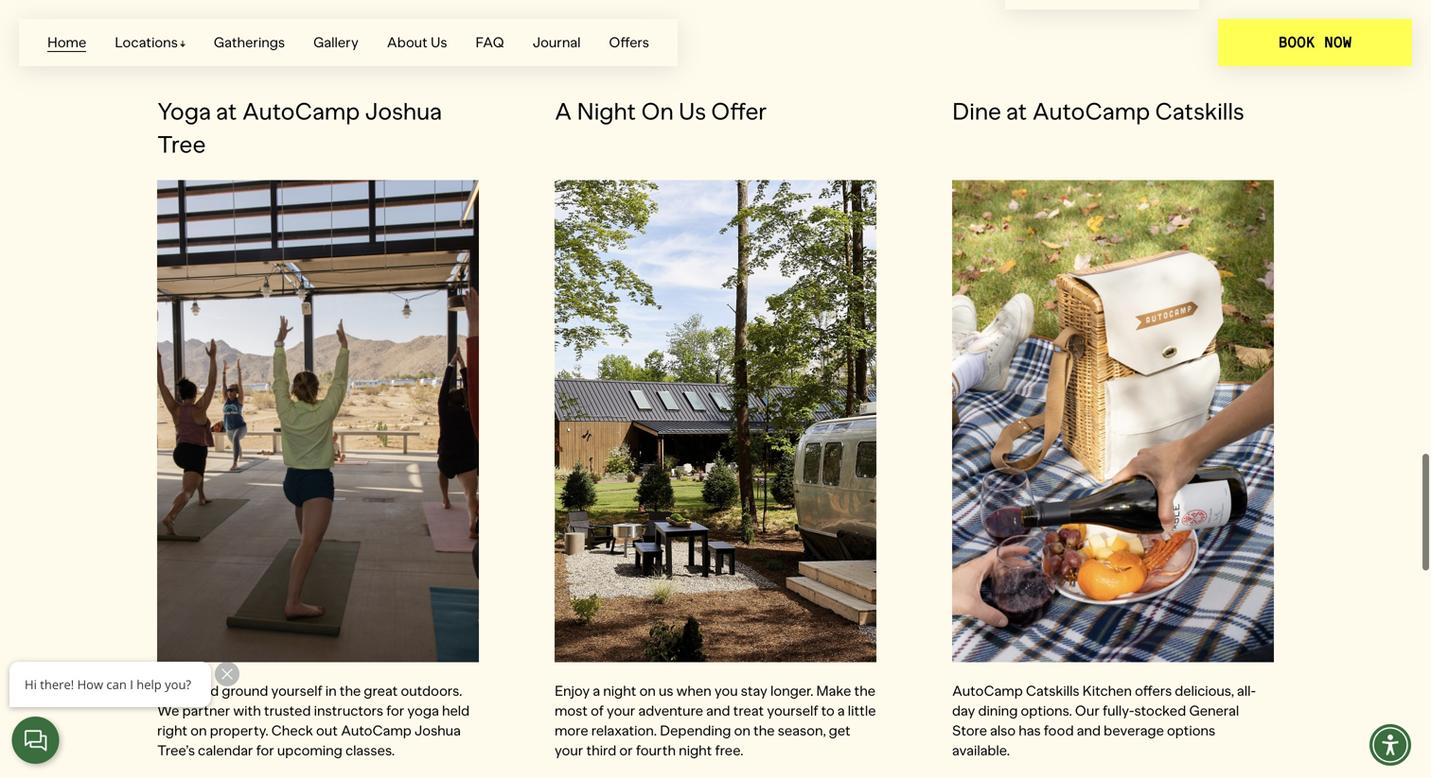 Task type: locate. For each thing, give the bounding box(es) containing it.
yourself up trusted
[[271, 683, 322, 700]]

book now
[[1279, 33, 1352, 52]]

longer.
[[770, 683, 813, 700]]

and up partner
[[195, 683, 219, 700]]

1 horizontal spatial for
[[386, 703, 404, 720]]

for down great
[[386, 703, 404, 720]]

us
[[431, 34, 447, 51], [679, 97, 706, 126]]

stay
[[741, 683, 767, 700]]

on down partner
[[191, 723, 207, 740]]

night down depending
[[679, 743, 712, 760]]

calendar
[[198, 743, 253, 760]]

0 vertical spatial yourself
[[271, 683, 322, 700]]

us right on
[[679, 97, 706, 126]]

upcoming
[[277, 743, 342, 760]]

us
[[659, 683, 673, 700]]

on inside relax and ground yourself in the great outdoors. we partner with trusted instructors for yoga held right on property. check out autocamp joshua tree's calendar for upcoming classes.
[[191, 723, 207, 740]]

season,
[[778, 723, 826, 740]]

journal
[[533, 34, 581, 51]]

yoga at autocamp joshua tree
[[157, 97, 442, 159]]

at inside yoga at autocamp joshua tree
[[216, 97, 237, 126]]

on left us
[[639, 683, 656, 700]]

relax and ground yourself in the great outdoors. we partner with trusted instructors for yoga held right on property. check out autocamp joshua tree's calendar for upcoming classes.
[[157, 683, 470, 760]]

1 vertical spatial for
[[256, 743, 274, 760]]

0 horizontal spatial yourself
[[271, 683, 322, 700]]

and inside autocamp catskills kitchen offers delicious, all- day dining options. our fully-stocked general store also has food and beverage options available.
[[1077, 723, 1101, 740]]

1 horizontal spatial catskills
[[1155, 97, 1244, 126]]

1 vertical spatial and
[[706, 703, 730, 720]]

a right to
[[838, 703, 845, 720]]

on
[[639, 683, 656, 700], [191, 723, 207, 740], [734, 723, 751, 740]]

more
[[555, 723, 588, 740]]

trusted
[[264, 703, 311, 720]]

us right about on the left of the page
[[431, 34, 447, 51]]

our
[[1075, 703, 1100, 720]]

at right dine
[[1006, 97, 1027, 126]]

faq link
[[476, 34, 504, 51]]

the right in
[[340, 683, 361, 700]]

to
[[821, 703, 835, 720]]

relax
[[157, 683, 192, 700]]

and down our
[[1077, 723, 1101, 740]]

most
[[555, 703, 588, 720]]

for down the property.
[[256, 743, 274, 760]]

0 vertical spatial your
[[607, 703, 635, 720]]

0 vertical spatial joshua
[[365, 97, 442, 126]]

make
[[816, 683, 851, 700]]

0 vertical spatial us
[[431, 34, 447, 51]]

1 at from the left
[[216, 97, 237, 126]]

2 vertical spatial and
[[1077, 723, 1101, 740]]

the down the treat
[[753, 723, 775, 740]]

ground
[[222, 683, 268, 700]]

1 horizontal spatial night
[[679, 743, 712, 760]]

at
[[216, 97, 237, 126], [1006, 97, 1027, 126]]

0 horizontal spatial at
[[216, 97, 237, 126]]

yourself down longer. on the right
[[767, 703, 818, 720]]

0 vertical spatial catskills
[[1155, 97, 1244, 126]]

fully-
[[1103, 703, 1134, 720]]

1 vertical spatial yourself
[[767, 703, 818, 720]]

options
[[1167, 723, 1215, 740]]

your up relaxation.
[[607, 703, 635, 720]]

at for dine
[[1006, 97, 1027, 126]]

0 horizontal spatial night
[[603, 683, 636, 700]]

1 vertical spatial catskills
[[1026, 683, 1079, 700]]

classes.
[[345, 743, 395, 760]]

1 vertical spatial joshua
[[414, 723, 461, 740]]

yourself
[[271, 683, 322, 700], [767, 703, 818, 720]]

available.
[[952, 743, 1010, 760]]

the
[[340, 683, 361, 700], [854, 683, 876, 700], [753, 723, 775, 740]]

1 horizontal spatial at
[[1006, 97, 1027, 126]]

us inside book now banner
[[431, 34, 447, 51]]

gatherings
[[214, 34, 285, 51]]

catskills
[[1155, 97, 1244, 126], [1026, 683, 1079, 700]]

2 at from the left
[[1006, 97, 1027, 126]]

0 vertical spatial night
[[603, 683, 636, 700]]

and
[[195, 683, 219, 700], [706, 703, 730, 720], [1077, 723, 1101, 740]]

autocamp inside relax and ground yourself in the great outdoors. we partner with trusted instructors for yoga held right on property. check out autocamp joshua tree's calendar for upcoming classes.
[[341, 723, 412, 740]]

the inside relax and ground yourself in the great outdoors. we partner with trusted instructors for yoga held right on property. check out autocamp joshua tree's calendar for upcoming classes.
[[340, 683, 361, 700]]

for
[[386, 703, 404, 720], [256, 743, 274, 760]]

1 horizontal spatial yourself
[[767, 703, 818, 720]]

a
[[555, 97, 572, 126]]

enjoy a night on us when you stay longer. make the most of your adventure and treat yourself to a little more relaxation. depending on the season, get your third or fourth night free.
[[555, 683, 876, 760]]

0 horizontal spatial and
[[195, 683, 219, 700]]

0 horizontal spatial on
[[191, 723, 207, 740]]

dine at autocamp catskills
[[952, 97, 1244, 126]]

joshua down about on the left of the page
[[365, 97, 442, 126]]

stocked
[[1134, 703, 1186, 720]]

1 horizontal spatial a
[[838, 703, 845, 720]]

depending
[[660, 723, 731, 740]]

2 horizontal spatial and
[[1077, 723, 1101, 740]]

1 vertical spatial your
[[555, 743, 583, 760]]

on down the treat
[[734, 723, 751, 740]]

a up of
[[593, 683, 600, 700]]

and down you
[[706, 703, 730, 720]]

has
[[1019, 723, 1041, 740]]

we
[[157, 703, 179, 720]]

yoga
[[157, 97, 211, 126]]

1 horizontal spatial us
[[679, 97, 706, 126]]

autocamp inside autocamp catskills kitchen offers delicious, all- day dining options. our fully-stocked general store also has food and beverage options available.
[[952, 683, 1023, 700]]

1 vertical spatial us
[[679, 97, 706, 126]]

book
[[1279, 33, 1315, 52]]

delicious,
[[1175, 683, 1234, 700]]

the up little
[[854, 683, 876, 700]]

partner
[[182, 703, 230, 720]]

0 horizontal spatial a
[[593, 683, 600, 700]]

on
[[641, 97, 674, 126]]

check
[[271, 723, 313, 740]]

night
[[577, 97, 636, 126]]

0 horizontal spatial us
[[431, 34, 447, 51]]

0 vertical spatial and
[[195, 683, 219, 700]]

joshua down yoga
[[414, 723, 461, 740]]

you
[[714, 683, 738, 700]]

1 horizontal spatial and
[[706, 703, 730, 720]]

0 horizontal spatial the
[[340, 683, 361, 700]]

1 vertical spatial night
[[679, 743, 712, 760]]

night
[[603, 683, 636, 700], [679, 743, 712, 760]]

0 horizontal spatial catskills
[[1026, 683, 1079, 700]]

outdoors.
[[401, 683, 462, 700]]

0 horizontal spatial for
[[256, 743, 274, 760]]

night up of
[[603, 683, 636, 700]]

autocamp
[[242, 97, 360, 126], [1032, 97, 1150, 126], [952, 683, 1023, 700], [341, 723, 412, 740]]

0 vertical spatial a
[[593, 683, 600, 700]]

also
[[990, 723, 1016, 740]]

beverage
[[1104, 723, 1164, 740]]

offer
[[711, 97, 767, 126]]

1 horizontal spatial the
[[753, 723, 775, 740]]

your down more
[[555, 743, 583, 760]]

tree's
[[157, 743, 195, 760]]

instructors
[[314, 703, 383, 720]]

at right yoga
[[216, 97, 237, 126]]



Task type: describe. For each thing, give the bounding box(es) containing it.
store
[[952, 723, 987, 740]]

gallery link
[[313, 34, 359, 51]]

general
[[1189, 703, 1239, 720]]

enjoy
[[555, 683, 590, 700]]

of
[[591, 703, 604, 720]]

gallery
[[313, 34, 359, 51]]

options.
[[1021, 703, 1072, 720]]

faq
[[476, 34, 504, 51]]

dine
[[952, 97, 1001, 126]]

offers link
[[609, 34, 649, 51]]

in
[[325, 683, 337, 700]]

day
[[952, 703, 975, 720]]

or
[[619, 743, 633, 760]]

when
[[676, 683, 712, 700]]

about
[[387, 34, 428, 51]]

joshua inside relax and ground yourself in the great outdoors. we partner with trusted instructors for yoga held right on property. check out autocamp joshua tree's calendar for upcoming classes.
[[414, 723, 461, 740]]

now
[[1324, 33, 1352, 52]]

offers
[[609, 34, 649, 51]]

and inside relax and ground yourself in the great outdoors. we partner with trusted instructors for yoga held right on property. check out autocamp joshua tree's calendar for upcoming classes.
[[195, 683, 219, 700]]

autocamp catskills kitchen offers delicious, all- day dining options. our fully-stocked general store also has food and beverage options available.
[[952, 683, 1256, 760]]

gatherings link
[[214, 34, 285, 51]]

tree
[[157, 130, 206, 159]]

free.
[[715, 743, 743, 760]]

locations link
[[115, 34, 185, 51]]

home link
[[47, 34, 86, 52]]

and inside "enjoy a night on us when you stay longer. make the most of your adventure and treat yourself to a little more relaxation. depending on the season, get your third or fourth night free."
[[706, 703, 730, 720]]

autocamp inside yoga at autocamp joshua tree
[[242, 97, 360, 126]]

right
[[157, 723, 188, 740]]

offers
[[1135, 683, 1172, 700]]

2 horizontal spatial on
[[734, 723, 751, 740]]

dining
[[978, 703, 1018, 720]]

all-
[[1237, 683, 1256, 700]]

food
[[1044, 723, 1074, 740]]

0 vertical spatial for
[[386, 703, 404, 720]]

1 horizontal spatial on
[[639, 683, 656, 700]]

out
[[316, 723, 338, 740]]

home
[[47, 34, 86, 51]]

adventure
[[638, 703, 703, 720]]

get
[[829, 723, 851, 740]]

third
[[586, 743, 616, 760]]

about us
[[387, 34, 447, 51]]

a night on us offer
[[555, 97, 767, 126]]

book now button
[[1218, 19, 1412, 66]]

at for yoga
[[216, 97, 237, 126]]

great
[[364, 683, 398, 700]]

fourth
[[636, 743, 676, 760]]

yourself inside relax and ground yourself in the great outdoors. we partner with trusted instructors for yoga held right on property. check out autocamp joshua tree's calendar for upcoming classes.
[[271, 683, 322, 700]]

joshua inside yoga at autocamp joshua tree
[[365, 97, 442, 126]]

property.
[[210, 723, 268, 740]]

yoga
[[407, 703, 439, 720]]

kitchen
[[1082, 683, 1132, 700]]

treat
[[733, 703, 764, 720]]

locations
[[115, 34, 178, 51]]

relaxation.
[[591, 723, 657, 740]]

yourself inside "enjoy a night on us when you stay longer. make the most of your adventure and treat yourself to a little more relaxation. depending on the season, get your third or fourth night free."
[[767, 703, 818, 720]]

2 horizontal spatial the
[[854, 683, 876, 700]]

1 vertical spatial a
[[838, 703, 845, 720]]

about us link
[[387, 34, 447, 51]]

catskills inside autocamp catskills kitchen offers delicious, all- day dining options. our fully-stocked general store also has food and beverage options available.
[[1026, 683, 1079, 700]]

little
[[848, 703, 876, 720]]

0 horizontal spatial your
[[555, 743, 583, 760]]

book now banner
[[0, 0, 1431, 85]]

held
[[442, 703, 470, 720]]

journal link
[[533, 34, 581, 51]]

1 horizontal spatial your
[[607, 703, 635, 720]]

with
[[233, 703, 261, 720]]



Task type: vqa. For each thing, say whether or not it's contained in the screenshot.


